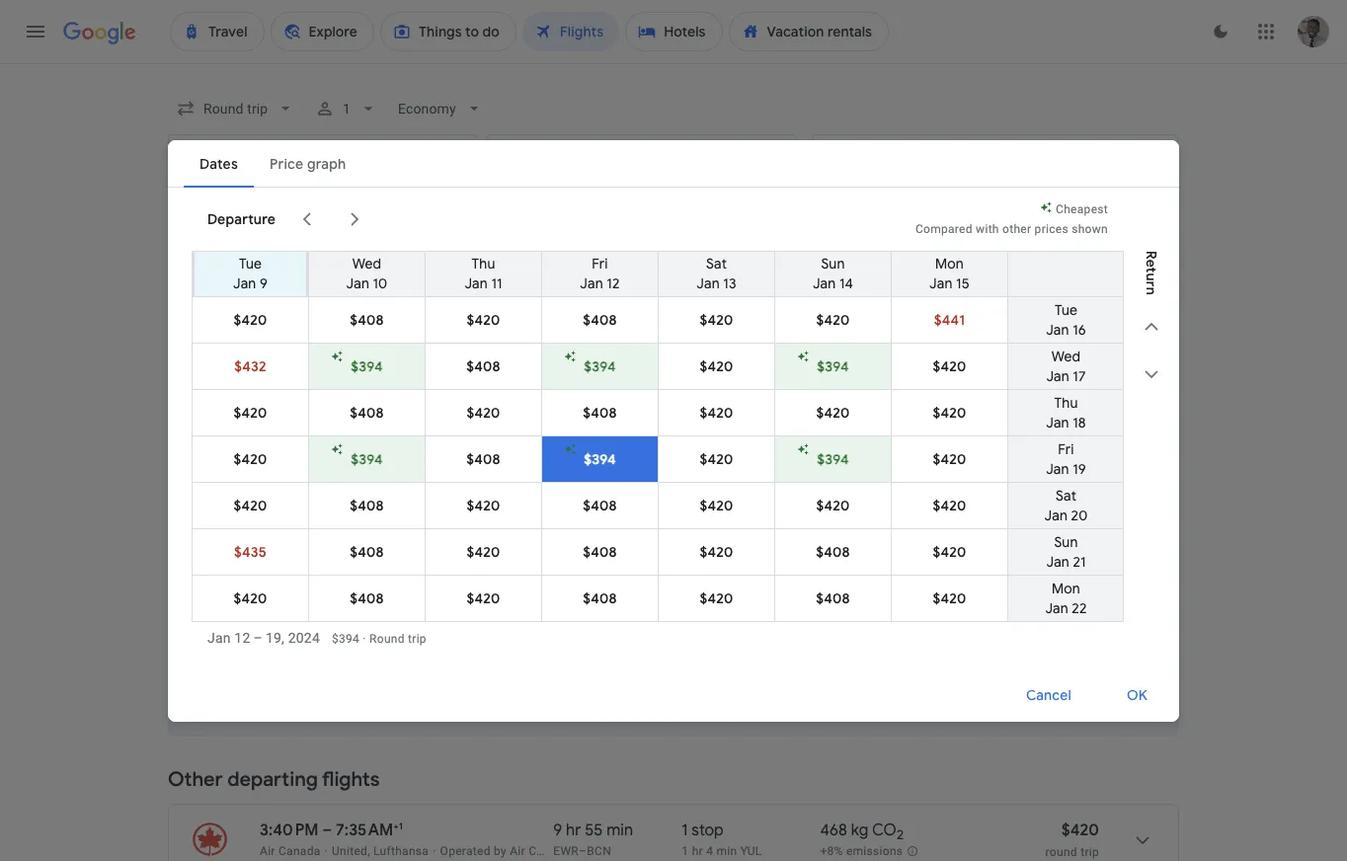 Task type: describe. For each thing, give the bounding box(es) containing it.
$435
[[234, 543, 267, 561]]

5:25 pm – 7:00 am + 1
[[260, 572, 404, 593]]

17
[[1073, 367, 1086, 385]]

1 stop flight. element
[[682, 821, 724, 844]]

graph
[[1121, 287, 1160, 304]]

Arrival time: 12:25 PM on  Saturday, January 13. text field
[[341, 424, 413, 445]]

12
[[607, 274, 620, 292]]

thu inside thu jan 11
[[472, 254, 495, 272]]

2 nonstop from the top
[[682, 499, 743, 519]]

22
[[1072, 599, 1087, 617]]

any dates
[[510, 288, 576, 306]]

trip for 466
[[1081, 450, 1100, 463]]

$394 left learn more about ranking image
[[351, 357, 383, 375]]

passenger assistance button
[[922, 374, 1044, 388]]

on
[[249, 374, 263, 388]]

may
[[860, 374, 883, 388]]

r e t u r n
[[1143, 250, 1161, 295]]

1 vertical spatial -
[[621, 845, 625, 859]]

trip for 488
[[1081, 524, 1100, 537]]

wed jan 10
[[346, 254, 388, 292]]

operated for 9 hr 55 min
[[440, 845, 491, 859]]

jfk for 7 hr 25 min
[[554, 449, 575, 462]]

find the best price region
[[168, 278, 1180, 329]]

by:
[[1128, 371, 1148, 389]]

– inside 7 hr 35 min jfk – bcn
[[575, 523, 583, 536]]

american, british airways, finnair
[[302, 449, 488, 462]]

420 us dollars text field for 468
[[1062, 821, 1100, 841]]

ranked based on price and convenience
[[168, 374, 390, 388]]

co for 399
[[871, 573, 896, 593]]

hr inside 7 hr 35 min jfk – bcn
[[566, 499, 581, 519]]

7 for 12:25 pm
[[554, 425, 562, 445]]

jan left 19
[[1046, 460, 1070, 478]]

view
[[996, 693, 1028, 710]]

r
[[1143, 250, 1161, 259]]

Departure time: 5:25 PM. text field
[[260, 573, 317, 593]]

$441
[[934, 311, 965, 328]]

kg for 399
[[850, 573, 868, 593]]

21
[[1073, 553, 1086, 571]]

e
[[1143, 259, 1161, 267]]

13
[[723, 274, 737, 292]]

charges
[[738, 374, 782, 388]]

scroll right image
[[343, 207, 367, 231]]

kg for 466
[[851, 425, 869, 445]]

394 US dollars text field
[[332, 632, 360, 646]]

jazz
[[628, 845, 654, 859]]

1 inside 3:40 pm – 7:35 am + 1
[[399, 820, 403, 833]]

r
[[1143, 281, 1161, 287]]

layover (1 of 1) is a 1 hr 4 min layover at montréal-pierre elliott trudeau international airport in montreal. element
[[682, 844, 810, 860]]

iberia,
[[324, 523, 358, 536]]

operated by air canada express - jazz
[[440, 845, 654, 859]]

7:00 am
[[334, 573, 395, 593]]

all filters
[[205, 205, 263, 222]]

kg for 488
[[851, 499, 869, 519]]

12:25 pm
[[341, 425, 404, 445]]

round for 468
[[1046, 846, 1078, 860]]

hr for 12:25 pm
[[566, 425, 581, 445]]

co for 466
[[872, 425, 897, 445]]

are
[[287, 691, 310, 710]]

none search field containing all filters
[[168, 91, 1180, 262]]

2 and from the left
[[785, 374, 806, 388]]

+7%
[[820, 449, 843, 463]]

connecting airports button
[[863, 198, 1041, 229]]

8:40 am
[[335, 499, 396, 519]]

0 horizontal spatial for
[[603, 449, 619, 462]]

7 hr 25 min jfk – bcn
[[554, 425, 632, 462]]

ewr
[[554, 845, 579, 859]]

+ for 7:35 am
[[394, 820, 399, 833]]

jan 12 – 19, 2024 inside find the best price region
[[316, 288, 424, 306]]

$420 round trip for 468
[[1046, 821, 1100, 860]]

duration
[[1060, 205, 1117, 222]]

sort by: button
[[1089, 363, 1180, 398]]

based
[[212, 374, 246, 388]]

yul
[[741, 845, 762, 859]]

cheapest
[[1056, 202, 1108, 216]]

other departing flights
[[168, 768, 380, 792]]

jan left 18
[[1046, 413, 1070, 431]]

1 air from the left
[[260, 845, 275, 859]]

bcn for 55
[[587, 845, 612, 859]]

dates
[[539, 288, 576, 306]]

mon inside tue jan 16 wed jan 17 thu jan 18 fri jan 19 sat jan 20 sun jan 21 mon jan 22
[[1052, 579, 1081, 597]]

spain
[[654, 449, 685, 462]]

Departure time: 7:05 PM. text field
[[260, 499, 318, 519]]

airports
[[955, 205, 1007, 222]]

3:40 pm – 7:35 am + 1
[[260, 820, 403, 841]]

operated for 7 hr 25 min
[[499, 449, 549, 462]]

total duration 7 hr 35 min. element for 488
[[554, 499, 682, 522]]

min inside 1 stop 1 hr 4 min yul
[[717, 845, 737, 859]]

2024 inside find the best price region
[[391, 288, 424, 306]]

hr for 7:00 am
[[566, 573, 581, 593]]

1 fees from the left
[[597, 374, 621, 388]]

prices for prices include required taxes + fees for 1 adult. optional charges and bag fees may apply. passenger assistance
[[424, 374, 458, 388]]

compared with other prices shown
[[916, 222, 1108, 236]]

nonstop flight. element for 466
[[682, 425, 743, 448]]

all filters button
[[168, 198, 279, 229]]

learn more about tracked prices image
[[286, 288, 304, 306]]

- inside 399 kg co -8% emissions
[[821, 598, 825, 612]]

+12% emissions
[[820, 523, 910, 537]]

atlantic
[[335, 597, 378, 611]]

wed inside tue jan 16 wed jan 17 thu jan 18 fri jan 19 sat jan 20 sun jan 21 mon jan 22
[[1052, 347, 1081, 365]]

399 kg co -8% emissions
[[820, 573, 901, 612]]

all
[[205, 205, 222, 222]]

jan left 16
[[1046, 321, 1070, 338]]

1 inside 5:25 pm – 7:00 am + 1
[[400, 572, 404, 585]]

16
[[1073, 321, 1087, 338]]

price graph
[[1085, 287, 1160, 304]]

$394 inside $394 round trip
[[1064, 425, 1100, 445]]

2 air from the left
[[510, 845, 526, 859]]

main content containing best departing flights
[[168, 278, 1180, 861]]

sort
[[1097, 371, 1125, 389]]

leaves john f. kennedy international airport at 11:00 pm on friday, january 12 and arrives at josep tarradellas barcelona-el prat airport at 12:25 pm on saturday, january 13. element
[[260, 424, 413, 445]]

55
[[585, 821, 603, 841]]

1 and from the left
[[297, 374, 317, 388]]

jan left 20
[[1045, 506, 1068, 524]]

prices for prices are currently typical
[[239, 691, 283, 710]]

sat inside sat jan 13
[[706, 254, 727, 272]]

1 stop 1 hr 4 min yul
[[682, 821, 762, 859]]

35 for 399
[[585, 573, 602, 593]]

price graph button
[[1033, 278, 1176, 313]]

leaves newark liberty international airport at 3:40 pm on friday, january 12 and arrives at josep tarradellas barcelona-el prat airport at 7:35 am on saturday, january 13. element
[[260, 820, 403, 841]]

thu inside tue jan 16 wed jan 17 thu jan 18 fri jan 19 sat jan 20 sun jan 21 mon jan 22
[[1055, 394, 1078, 411]]

jan left 22
[[1046, 599, 1069, 617]]

cancel button
[[1003, 672, 1096, 719]]

19
[[1073, 460, 1087, 478]]

2 nonstop flight. element from the top
[[682, 499, 743, 522]]

20
[[1071, 506, 1088, 524]]

filters
[[225, 205, 263, 222]]

11:00 pm
[[260, 425, 324, 445]]

fri jan 12
[[580, 254, 620, 292]]

learn more about ranking image
[[394, 372, 412, 390]]

$420 round trip for 399
[[1046, 573, 1100, 612]]

iberia, british airways, finnair
[[324, 523, 488, 536]]

15
[[956, 274, 970, 292]]

466 kg co 2 +7% emissions
[[820, 425, 904, 463]]

9 hr 55 min ewr – bcn
[[554, 821, 633, 859]]

virgin
[[300, 597, 332, 611]]

7 hr 35 min jfk – bcn
[[554, 499, 632, 536]]

emissions down 468 kg co 2
[[847, 845, 903, 859]]

$394 down 466
[[817, 450, 849, 468]]

flights for best departing flights
[[308, 344, 366, 369]]

1 iberia from the left
[[260, 449, 291, 462]]

bcn for 35
[[583, 523, 607, 536]]

jan left 21
[[1047, 553, 1070, 571]]

round for 466
[[1046, 450, 1078, 463]]

0 vertical spatial for
[[624, 374, 640, 388]]

leaves john f. kennedy international airport at 5:25 pm on friday, january 12 and arrives at josep tarradellas barcelona-el prat airport at 7:00 am on saturday, january 13. element
[[260, 572, 404, 593]]

+ for 7:00 am
[[395, 572, 400, 585]]

other
[[1003, 222, 1032, 236]]

connecting
[[874, 205, 951, 222]]

$394 left may
[[817, 357, 849, 375]]

t
[[1143, 267, 1161, 273]]

0 horizontal spatial 12 – 19,
[[234, 630, 285, 646]]

departure
[[207, 210, 276, 228]]

duration button
[[1049, 198, 1151, 229]]

currently
[[314, 691, 378, 710]]

date
[[948, 287, 979, 304]]

n
[[1143, 287, 1161, 295]]

date grid button
[[896, 278, 1024, 313]]

tue jan 16 wed jan 17 thu jan 18 fri jan 19 sat jan 20 sun jan 21 mon jan 22
[[1045, 301, 1088, 617]]

bag fees button
[[809, 374, 857, 388]]

include
[[462, 374, 502, 388]]

history
[[1069, 693, 1115, 710]]

jan inside sat jan 13
[[697, 274, 720, 292]]

best
[[168, 344, 209, 369]]

Departure time: 11:00 PM. text field
[[260, 425, 324, 445]]

co for 468
[[872, 821, 897, 841]]

+ right taxes
[[587, 374, 594, 388]]

9 inside the 9 hr 55 min ewr – bcn
[[554, 821, 562, 841]]



Task type: locate. For each thing, give the bounding box(es) containing it.
prices include required taxes + fees for 1 adult. optional charges and bag fees may apply. passenger assistance
[[424, 374, 1044, 388]]

mon jan 15
[[930, 254, 970, 292]]

min inside 7 hr 35 min – bcn
[[606, 573, 632, 593]]

track prices
[[202, 288, 282, 306]]

ok button
[[1103, 672, 1172, 719]]

1 horizontal spatial prices
[[424, 374, 458, 388]]

flights for other departing flights
[[322, 768, 380, 792]]

35
[[585, 499, 602, 519], [585, 573, 602, 593]]

0 vertical spatial nonstop flight. element
[[682, 425, 743, 448]]

leaves john f. kennedy international airport at 7:05 pm on friday, january 12 and arrives at josep tarradellas barcelona-el prat airport at 8:40 am on saturday, january 13. element
[[260, 499, 405, 519]]

3 7 from the top
[[554, 573, 562, 593]]

tue for 16
[[1055, 301, 1078, 319]]

bcn
[[583, 449, 607, 462], [583, 523, 607, 536], [583, 597, 607, 611], [587, 845, 612, 859]]

iberia down 25
[[569, 449, 600, 462]]

jfk inside "7 hr 25 min jfk – bcn"
[[554, 449, 575, 462]]

1 horizontal spatial 9
[[554, 821, 562, 841]]

2 inside 466 kg co 2 +7% emissions
[[897, 431, 904, 448]]

sat up 13
[[706, 254, 727, 272]]

12 – 19, inside find the best price region
[[343, 288, 387, 306]]

0 vertical spatial 7
[[554, 425, 562, 445]]

co inside 399 kg co -8% emissions
[[871, 573, 896, 593]]

2 british from the top
[[361, 523, 397, 536]]

1 vertical spatial 35
[[585, 573, 602, 593]]

nonstop for 466
[[682, 425, 743, 445]]

1 inside popup button
[[343, 101, 351, 117]]

price right view
[[1032, 693, 1066, 710]]

by left ewr
[[494, 845, 507, 859]]

price
[[1085, 287, 1118, 304]]

– inside 11:00 pm – 12:25 pm + 1
[[327, 425, 337, 445]]

0 vertical spatial jan 12 – 19, 2024
[[316, 288, 424, 306]]

Return text field
[[1026, 135, 1117, 189]]

grid
[[982, 287, 1008, 304]]

·
[[363, 632, 366, 646]]

1 vertical spatial 12 – 19,
[[234, 630, 285, 646]]

3 2 from the top
[[897, 827, 904, 844]]

jan inside thu jan 11
[[465, 274, 488, 292]]

nonstop flight. element for 399
[[682, 573, 743, 596]]

488
[[820, 499, 847, 519]]

for
[[624, 374, 640, 388], [603, 449, 619, 462]]

3:40 pm
[[260, 821, 319, 841]]

bcn down 7 hr 35 min jfk – bcn
[[583, 597, 607, 611]]

$394 up 19
[[1064, 425, 1100, 445]]

1 horizontal spatial by
[[553, 449, 566, 462]]

7:35 am
[[336, 821, 394, 841]]

1 420 us dollars text field from the top
[[1062, 573, 1100, 593]]

emissions inside 466 kg co 2 +7% emissions
[[847, 449, 903, 463]]

2 $420 round trip from the top
[[1046, 821, 1100, 860]]

air down departure time: 3:40 pm. "text box"
[[260, 845, 275, 859]]

1 horizontal spatial prices
[[1035, 222, 1069, 236]]

united,
[[332, 845, 370, 859]]

by for 7
[[553, 449, 566, 462]]

jan inside find the best price region
[[316, 288, 340, 306]]

mon up 22
[[1052, 579, 1081, 597]]

1 vertical spatial airways,
[[400, 523, 447, 536]]

for down total duration 7 hr 25 min. element
[[603, 449, 619, 462]]

1 vertical spatial departing
[[227, 768, 318, 792]]

hr
[[566, 425, 581, 445], [566, 499, 581, 519], [566, 573, 581, 593], [566, 821, 581, 841], [692, 845, 703, 859]]

1 inside 11:00 pm – 12:25 pm + 1
[[409, 424, 413, 437]]

round inside the $408 round trip
[[1046, 524, 1078, 537]]

1 horizontal spatial wed
[[1052, 347, 1081, 365]]

Departure text field
[[860, 135, 950, 189]]

408 US dollars text field
[[1061, 499, 1100, 519]]

1 total duration 7 hr 35 min. element from the top
[[554, 499, 682, 522]]

7 for 7:00 am
[[554, 573, 562, 593]]

1 horizontal spatial mon
[[1052, 579, 1081, 597]]

air left ewr
[[510, 845, 526, 859]]

11
[[491, 274, 502, 292]]

bag
[[809, 374, 830, 388]]

– inside 7 hr 35 min – bcn
[[575, 597, 583, 611]]

$408 round trip
[[1046, 499, 1100, 537]]

2 for 466
[[897, 431, 904, 448]]

best departing flights
[[168, 344, 366, 369]]

0 horizontal spatial fees
[[597, 374, 621, 388]]

kg up '+12% emissions'
[[851, 499, 869, 519]]

flights
[[308, 344, 366, 369], [322, 768, 380, 792]]

1 horizontal spatial tue
[[1055, 301, 1078, 319]]

0 horizontal spatial canada
[[279, 845, 321, 859]]

kg inside 488 kg co 2
[[851, 499, 869, 519]]

2 vertical spatial 2
[[897, 827, 904, 844]]

0 horizontal spatial sat
[[706, 254, 727, 272]]

1 vertical spatial british
[[361, 523, 397, 536]]

prices left learn more about tracked prices image
[[241, 288, 282, 306]]

$408 button
[[309, 297, 425, 342], [542, 297, 658, 342], [426, 343, 541, 389], [309, 390, 425, 435], [542, 390, 658, 435], [426, 436, 541, 482], [309, 483, 425, 528], [542, 483, 658, 528], [309, 529, 425, 574], [542, 529, 658, 574], [776, 529, 891, 574], [309, 575, 425, 621], [542, 575, 658, 621], [776, 575, 891, 621]]

25
[[585, 425, 602, 445]]

and left the bag on the right top
[[785, 374, 806, 388]]

1 horizontal spatial and
[[785, 374, 806, 388]]

1 vertical spatial flights
[[322, 768, 380, 792]]

finnair
[[450, 449, 488, 462], [450, 523, 488, 536]]

0 vertical spatial airways,
[[400, 449, 447, 462]]

0 vertical spatial 2
[[897, 431, 904, 448]]

0 vertical spatial price
[[266, 374, 294, 388]]

7 down 7 hr 35 min jfk – bcn
[[554, 573, 562, 593]]

2 for 468
[[897, 827, 904, 844]]

fri up '12'
[[592, 254, 608, 272]]

kg inside 466 kg co 2 +7% emissions
[[851, 425, 869, 445]]

tue inside 'tue jan 9'
[[239, 254, 262, 272]]

scroll up image
[[1140, 315, 1164, 338]]

jan inside 'fri jan 12'
[[580, 274, 603, 292]]

0 vertical spatial 420 us dollars text field
[[1062, 573, 1100, 593]]

co right 466
[[872, 425, 897, 445]]

stop
[[692, 821, 724, 841]]

kg up +8% emissions
[[851, 821, 869, 841]]

tue for 9
[[239, 254, 262, 272]]

emissions right 8%
[[844, 598, 901, 612]]

0 vertical spatial by
[[553, 449, 566, 462]]

2 vertical spatial 7
[[554, 573, 562, 593]]

$394 left ·
[[332, 632, 360, 646]]

other
[[168, 768, 223, 792]]

bcn inside "7 hr 25 min jfk – bcn"
[[583, 449, 607, 462]]

departing up "3:40 pm"
[[227, 768, 318, 792]]

emissions inside 399 kg co -8% emissions
[[844, 598, 901, 612]]

view price history
[[996, 693, 1115, 710]]

co right 399
[[871, 573, 896, 593]]

0 horizontal spatial by
[[494, 845, 507, 859]]

– up virgin
[[320, 573, 330, 593]]

1 horizontal spatial sat
[[1056, 487, 1077, 504]]

$394 right taxes
[[584, 357, 616, 375]]

1 co from the top
[[872, 425, 897, 445]]

thu jan 11
[[465, 254, 502, 292]]

1 horizontal spatial price
[[1032, 693, 1066, 710]]

+ up american, british airways, finnair
[[404, 424, 409, 437]]

1 vertical spatial fri
[[1058, 440, 1075, 458]]

0 vertical spatial finnair
[[450, 449, 488, 462]]

1 horizontal spatial fees
[[833, 374, 857, 388]]

0 vertical spatial total duration 7 hr 35 min. element
[[554, 499, 682, 522]]

1 vertical spatial sun
[[1055, 533, 1078, 551]]

0 vertical spatial sun
[[821, 254, 845, 272]]

0 vertical spatial mon
[[936, 254, 964, 272]]

round for 399
[[1046, 598, 1078, 612]]

1 vertical spatial operated
[[440, 845, 491, 859]]

2 inside 488 kg co 2
[[897, 505, 904, 522]]

9 inside 'tue jan 9'
[[260, 274, 268, 292]]

1 vertical spatial by
[[494, 845, 507, 859]]

0 vertical spatial 9
[[260, 274, 268, 292]]

bcn inside the 9 hr 55 min ewr – bcn
[[587, 845, 612, 859]]

0 horizontal spatial -
[[621, 845, 625, 859]]

0 horizontal spatial 2024
[[288, 630, 320, 646]]

1 round from the top
[[1046, 450, 1078, 463]]

3 co from the top
[[871, 573, 896, 593]]

jfk inside 7 hr 35 min jfk – bcn
[[554, 523, 575, 536]]

- down 399
[[821, 598, 825, 612]]

by for 9
[[494, 845, 507, 859]]

1 vertical spatial for
[[603, 449, 619, 462]]

1
[[343, 101, 351, 117], [643, 374, 650, 388], [409, 424, 413, 437], [400, 572, 404, 585], [399, 820, 403, 833], [682, 821, 688, 841], [682, 845, 689, 859]]

wed inside wed jan 10
[[352, 254, 382, 272]]

488 kg co 2
[[820, 499, 904, 522]]

bcn down 25
[[583, 449, 607, 462]]

main content
[[168, 278, 1180, 861]]

1 vertical spatial finnair
[[450, 523, 488, 536]]

departing for other
[[227, 768, 318, 792]]

1 vertical spatial 2024
[[288, 630, 320, 646]]

min right '55'
[[607, 821, 633, 841]]

british
[[361, 449, 397, 462], [361, 523, 397, 536]]

fees right taxes
[[597, 374, 621, 388]]

round inside $394 round trip
[[1046, 450, 1078, 463]]

tue up 16
[[1055, 301, 1078, 319]]

2 total duration 7 hr 35 min. element from the top
[[554, 573, 682, 596]]

 image inside main content
[[492, 449, 495, 462]]

shown
[[1072, 222, 1108, 236]]

2 finnair from the top
[[450, 523, 488, 536]]

+ down iberia, british airways, finnair
[[395, 572, 400, 585]]

co inside 488 kg co 2
[[872, 499, 897, 519]]

min for 399
[[606, 573, 632, 593]]

ok
[[1127, 687, 1148, 704]]

1 horizontal spatial operated
[[499, 449, 549, 462]]

cancel
[[1026, 687, 1072, 704]]

– up united, on the bottom of the page
[[322, 821, 332, 841]]

1 finnair from the top
[[450, 449, 488, 462]]

2 2 from the top
[[897, 505, 904, 522]]

for left adult.
[[624, 374, 640, 388]]

1 2 from the top
[[897, 431, 904, 448]]

1 vertical spatial total duration 7 hr 35 min. element
[[554, 573, 682, 596]]

+ inside 5:25 pm – 7:00 am + 1
[[395, 572, 400, 585]]

35 inside 7 hr 35 min – bcn
[[585, 573, 602, 593]]

0 vertical spatial jfk
[[554, 449, 575, 462]]

2 inside 468 kg co 2
[[897, 827, 904, 844]]

7 inside 7 hr 35 min jfk – bcn
[[554, 499, 562, 519]]

iberia
[[260, 449, 291, 462], [569, 449, 600, 462]]

flights up convenience
[[308, 344, 366, 369]]

 image
[[325, 845, 328, 859]]

1 vertical spatial prices
[[241, 288, 282, 306]]

emissions down 488 kg co 2
[[854, 523, 910, 537]]

2 vertical spatial nonstop
[[682, 573, 743, 593]]

Departure time: 3:40 PM. text field
[[260, 821, 319, 841]]

$394
[[351, 357, 383, 375], [584, 357, 616, 375], [817, 357, 849, 375], [1064, 425, 1100, 445], [351, 450, 383, 468], [584, 450, 616, 468], [817, 450, 849, 468], [332, 632, 360, 646]]

2 co from the top
[[872, 499, 897, 519]]

with
[[976, 222, 1000, 236]]

kg right 466
[[851, 425, 869, 445]]

1 vertical spatial 7
[[554, 499, 562, 519]]

sat
[[706, 254, 727, 272], [1056, 487, 1077, 504]]

0 vertical spatial flights
[[308, 344, 366, 369]]

fri
[[592, 254, 608, 272], [1058, 440, 1075, 458]]

min right 4
[[717, 845, 737, 859]]

0 vertical spatial 35
[[585, 499, 602, 519]]

bcn for 25
[[583, 449, 607, 462]]

0 vertical spatial 12 – 19,
[[343, 288, 387, 306]]

departing up on
[[214, 344, 304, 369]]

min inside "7 hr 25 min jfk – bcn"
[[606, 425, 632, 445]]

operated
[[499, 449, 549, 462], [440, 845, 491, 859]]

1 canada from the left
[[279, 845, 321, 859]]

taxes
[[554, 374, 584, 388]]

1 horizontal spatial canada
[[529, 845, 571, 859]]

co for 488
[[872, 499, 897, 519]]

british down the arrival time: 8:40 am on  saturday, january 13. 'text field'
[[361, 523, 397, 536]]

operated right the lufthansa
[[440, 845, 491, 859]]

2
[[897, 431, 904, 448], [897, 505, 904, 522], [897, 827, 904, 844]]

+ inside 11:00 pm – 12:25 pm + 1
[[404, 424, 409, 437]]

$435 button
[[193, 529, 308, 574]]

adult.
[[653, 374, 685, 388]]

1 vertical spatial price
[[1032, 693, 1066, 710]]

jan left 15
[[930, 274, 953, 292]]

0 horizontal spatial prices
[[239, 691, 283, 710]]

Arrival time: 7:35 AM on  Saturday, January 13. text field
[[336, 820, 403, 841]]

finnair for 7 hr 35 min
[[450, 523, 488, 536]]

prices are currently typical
[[239, 691, 432, 710]]

2 airways, from the top
[[400, 523, 447, 536]]

2 420 us dollars text field from the top
[[1062, 821, 1100, 841]]

jfk down total duration 7 hr 25 min. element
[[554, 449, 575, 462]]

1 horizontal spatial thu
[[1055, 394, 1078, 411]]

1 vertical spatial sat
[[1056, 487, 1077, 504]]

1 horizontal spatial for
[[624, 374, 640, 388]]

by down total duration 7 hr 25 min. element
[[553, 449, 566, 462]]

– up 7 hr 35 min – bcn
[[575, 523, 583, 536]]

1 $420 round trip from the top
[[1046, 573, 1100, 612]]

468 kg co 2
[[820, 821, 904, 844]]

0 vertical spatial fri
[[592, 254, 608, 272]]

468
[[820, 821, 848, 841]]

total duration 7 hr 35 min. element
[[554, 499, 682, 522], [554, 573, 682, 596]]

jfk up 7 hr 35 min – bcn
[[554, 523, 575, 536]]

1 horizontal spatial air
[[510, 845, 526, 859]]

hr down 7 hr 35 min jfk – bcn
[[566, 573, 581, 593]]

wed up 17
[[1052, 347, 1081, 365]]

0 horizontal spatial and
[[297, 374, 317, 388]]

fri inside 'fri jan 12'
[[592, 254, 608, 272]]

2 fees from the left
[[833, 374, 857, 388]]

tue jan 9
[[233, 254, 268, 292]]

sun inside tue jan 16 wed jan 17 thu jan 18 fri jan 19 sat jan 20 sun jan 21 mon jan 22
[[1055, 533, 1078, 551]]

2 up +8% emissions
[[897, 827, 904, 844]]

0 vertical spatial british
[[361, 449, 397, 462]]

+8% emissions
[[820, 845, 903, 859]]

kg inside 399 kg co -8% emissions
[[850, 573, 868, 593]]

0 vertical spatial sat
[[706, 254, 727, 272]]

min inside 7 hr 35 min jfk – bcn
[[606, 499, 632, 519]]

35 inside 7 hr 35 min jfk – bcn
[[585, 499, 602, 519]]

0 horizontal spatial tue
[[239, 254, 262, 272]]

35 down operated by iberia for level spain
[[585, 499, 602, 519]]

prices inside find the best price region
[[241, 288, 282, 306]]

fri inside tue jan 16 wed jan 17 thu jan 18 fri jan 19 sat jan 20 sun jan 21 mon jan 22
[[1058, 440, 1075, 458]]

operated by iberia for level spain
[[499, 449, 685, 462]]

$394 button
[[309, 343, 425, 389], [542, 343, 658, 389], [776, 343, 891, 389], [309, 436, 425, 482], [542, 436, 658, 482], [776, 436, 891, 482]]

level
[[622, 449, 651, 462]]

trip for 399
[[1081, 598, 1100, 612]]

virgin atlantic
[[300, 597, 378, 611]]

sat inside tue jan 16 wed jan 17 thu jan 18 fri jan 19 sat jan 20 sun jan 21 mon jan 22
[[1056, 487, 1077, 504]]

2 canada from the left
[[529, 845, 571, 859]]

1 jfk from the top
[[554, 449, 575, 462]]

2 jfk from the top
[[554, 523, 575, 536]]

jan inside 'tue jan 9'
[[233, 274, 256, 292]]

2 down apply.
[[897, 431, 904, 448]]

7 down operated by iberia for level spain
[[554, 499, 562, 519]]

jfk
[[554, 449, 575, 462], [554, 523, 575, 536]]

american
[[260, 523, 313, 536]]

7 left 25
[[554, 425, 562, 445]]

– inside 3:40 pm – 7:35 am + 1
[[322, 821, 332, 841]]

jan left 11
[[465, 274, 488, 292]]

$441 button
[[892, 297, 1008, 342]]

hr down operated by iberia for level spain
[[566, 499, 581, 519]]

u
[[1143, 273, 1161, 281]]

airways, for 7:05 pm
[[400, 523, 447, 536]]

american,
[[302, 449, 358, 462]]

sun inside the sun jan 14
[[821, 254, 845, 272]]

1 vertical spatial nonstop
[[682, 499, 743, 519]]

jan 12 – 19, 2024 down delta
[[207, 630, 320, 646]]

4 co from the top
[[872, 821, 897, 841]]

min down 7 hr 35 min jfk – bcn
[[606, 573, 632, 593]]

1 vertical spatial nonstop flight. element
[[682, 499, 743, 522]]

jfk for 7 hr 35 min
[[554, 523, 575, 536]]

35 for 488
[[585, 499, 602, 519]]

420 US dollars text field
[[1062, 573, 1100, 593], [1062, 821, 1100, 841]]

1 35 from the top
[[585, 499, 602, 519]]

2 35 from the top
[[585, 573, 602, 593]]

– inside 5:25 pm – 7:00 am + 1
[[320, 573, 330, 593]]

$394 down 25
[[584, 450, 616, 468]]

9 left learn more about tracked prices image
[[260, 274, 268, 292]]

finnair for 7 hr 25 min
[[450, 449, 488, 462]]

– inside "7 hr 25 min jfk – bcn"
[[575, 449, 583, 462]]

trip inside $394 round trip
[[1081, 450, 1100, 463]]

total duration 9 hr 55 min. element
[[554, 821, 682, 844]]

3 nonstop from the top
[[682, 573, 743, 593]]

total duration 7 hr 25 min. element
[[554, 425, 682, 448]]

jan inside wed jan 10
[[346, 274, 370, 292]]

3 round from the top
[[1046, 598, 1078, 612]]

jan inside mon jan 15
[[930, 274, 953, 292]]

1 button
[[308, 91, 387, 126]]

1 nonstop from the top
[[682, 425, 743, 445]]

0 vertical spatial prices
[[1035, 222, 1069, 236]]

co inside 466 kg co 2 +7% emissions
[[872, 425, 897, 445]]

airways,
[[400, 449, 447, 462], [400, 523, 447, 536]]

1 horizontal spatial -
[[821, 598, 825, 612]]

- left jazz
[[621, 845, 625, 859]]

round
[[1046, 450, 1078, 463], [1046, 524, 1078, 537], [1046, 598, 1078, 612], [1046, 846, 1078, 860]]

$394 down 12:25 pm
[[351, 450, 383, 468]]

hr inside the 9 hr 55 min ewr – bcn
[[566, 821, 581, 841]]

394 US dollars text field
[[1064, 425, 1100, 445]]

any
[[510, 288, 536, 306]]

2 vertical spatial nonstop flight. element
[[682, 573, 743, 596]]

bcn inside 7 hr 35 min – bcn
[[583, 597, 607, 611]]

0 vertical spatial $420 round trip
[[1046, 573, 1100, 612]]

jan left 17
[[1047, 367, 1070, 385]]

hr left 25
[[566, 425, 581, 445]]

– down '55'
[[579, 845, 587, 859]]

hr left '55'
[[566, 821, 581, 841]]

0 vertical spatial prices
[[424, 374, 458, 388]]

1 vertical spatial 9
[[554, 821, 562, 841]]

0 horizontal spatial 9
[[260, 274, 268, 292]]

track
[[202, 288, 238, 306]]

mon inside mon jan 15
[[936, 254, 964, 272]]

total duration 7 hr 35 min. element down 7 hr 35 min jfk – bcn
[[554, 573, 682, 596]]

tue inside tue jan 16 wed jan 17 thu jan 18 fri jan 19 sat jan 20 sun jan 21 mon jan 22
[[1055, 301, 1078, 319]]

british for 7:05 pm
[[361, 523, 397, 536]]

0 vertical spatial nonstop
[[682, 425, 743, 445]]

canada down departure time: 3:40 pm. "text box"
[[279, 845, 321, 859]]

airways, for 11:00 pm
[[400, 449, 447, 462]]

nonstop flight. element
[[682, 425, 743, 448], [682, 499, 743, 522], [682, 573, 743, 596]]

air canada
[[260, 845, 321, 859]]

0 horizontal spatial fri
[[592, 254, 608, 272]]

canada left express
[[529, 845, 571, 859]]

min inside the 9 hr 55 min ewr – bcn
[[607, 821, 633, 841]]

british down arrival time: 12:25 pm on  saturday, january 13. text field
[[361, 449, 397, 462]]

+ for 12:25 pm
[[404, 424, 409, 437]]

co inside 468 kg co 2
[[872, 821, 897, 841]]

 image
[[492, 449, 495, 462]]

0 vertical spatial -
[[821, 598, 825, 612]]

scroll down image
[[1140, 362, 1164, 386]]

0 horizontal spatial wed
[[352, 254, 382, 272]]

kg for 468
[[851, 821, 869, 841]]

hr for 7:35 am
[[566, 821, 581, 841]]

sat jan 13
[[697, 254, 737, 292]]

iberia down 11:00 pm text box
[[260, 449, 291, 462]]

hr inside "7 hr 25 min jfk – bcn"
[[566, 425, 581, 445]]

2 iberia from the left
[[569, 449, 600, 462]]

1 vertical spatial jfk
[[554, 523, 575, 536]]

1 vertical spatial jan 12 – 19, 2024
[[207, 630, 320, 646]]

sun up 21
[[1055, 533, 1078, 551]]

12 – 19, right learn more about tracked prices image
[[343, 288, 387, 306]]

1 vertical spatial thu
[[1055, 394, 1078, 411]]

– down total duration 7 hr 25 min. element
[[575, 449, 583, 462]]

0 horizontal spatial price
[[266, 374, 294, 388]]

jan left '12'
[[580, 274, 603, 292]]

fees right the bag on the right top
[[833, 374, 857, 388]]

co up +8% emissions
[[872, 821, 897, 841]]

7 inside "7 hr 25 min jfk – bcn"
[[554, 425, 562, 445]]

None search field
[[168, 91, 1180, 262]]

0 horizontal spatial thu
[[472, 254, 495, 272]]

jan left learn more about tracked prices image
[[233, 274, 256, 292]]

mon up 15
[[936, 254, 964, 272]]

min down level
[[606, 499, 632, 519]]

required
[[505, 374, 551, 388]]

bcn up 7 hr 35 min – bcn
[[583, 523, 607, 536]]

0 horizontal spatial mon
[[936, 254, 964, 272]]

0 horizontal spatial operated
[[440, 845, 491, 859]]

2 round from the top
[[1046, 524, 1078, 537]]

hr left 4
[[692, 845, 703, 859]]

1 vertical spatial wed
[[1052, 347, 1081, 365]]

kg inside 468 kg co 2
[[851, 821, 869, 841]]

1 vertical spatial $420 round trip
[[1046, 821, 1100, 860]]

airways, down arrival time: 12:25 pm on  saturday, january 13. text field
[[400, 449, 447, 462]]

1 vertical spatial prices
[[239, 691, 283, 710]]

wed up 10
[[352, 254, 382, 272]]

0 vertical spatial tue
[[239, 254, 262, 272]]

1 airways, from the top
[[400, 449, 447, 462]]

1 nonstop flight. element from the top
[[682, 425, 743, 448]]

1 horizontal spatial sun
[[1055, 533, 1078, 551]]

– up american,
[[327, 425, 337, 445]]

departing for best
[[214, 344, 304, 369]]

2 up '+12% emissions'
[[897, 505, 904, 522]]

2 7 from the top
[[554, 499, 562, 519]]

british for 11:00 pm
[[361, 449, 397, 462]]

bcn inside 7 hr 35 min jfk – bcn
[[583, 523, 607, 536]]

1 7 from the top
[[554, 425, 562, 445]]

$408
[[350, 311, 384, 328], [583, 311, 617, 328], [467, 357, 501, 375], [350, 404, 384, 421], [583, 404, 617, 421], [467, 450, 501, 468], [350, 496, 384, 514], [583, 496, 617, 514], [1061, 499, 1100, 519], [350, 543, 384, 561], [583, 543, 617, 561], [816, 543, 850, 561], [350, 589, 384, 607], [583, 589, 617, 607], [816, 589, 850, 607]]

3 nonstop flight. element from the top
[[682, 573, 743, 596]]

min for 466
[[606, 425, 632, 445]]

+
[[587, 374, 594, 388], [404, 424, 409, 437], [395, 572, 400, 585], [394, 820, 399, 833]]

round for 488
[[1046, 524, 1078, 537]]

4 round from the top
[[1046, 846, 1078, 860]]

prices right other
[[1035, 222, 1069, 236]]

min for 468
[[607, 821, 633, 841]]

express
[[574, 845, 618, 859]]

hr inside 7 hr 35 min – bcn
[[566, 573, 581, 593]]

1 horizontal spatial fri
[[1058, 440, 1075, 458]]

trip for 468
[[1081, 846, 1100, 860]]

+ inside 3:40 pm – 7:35 am + 1
[[394, 820, 399, 833]]

thu up 11
[[472, 254, 495, 272]]

jan inside the sun jan 14
[[813, 274, 836, 292]]

mon
[[936, 254, 964, 272], [1052, 579, 1081, 597]]

sort by:
[[1097, 371, 1148, 389]]

jan left 10
[[346, 274, 370, 292]]

Arrival time: 8:40 AM on  Saturday, January 13. text field
[[335, 499, 405, 519]]

7 inside 7 hr 35 min – bcn
[[554, 573, 562, 593]]

total duration 7 hr 35 min. element down level
[[554, 499, 682, 522]]

2 for 488
[[897, 505, 904, 522]]

0 horizontal spatial air
[[260, 845, 275, 859]]

$394 round trip
[[1046, 425, 1100, 463]]

hr inside 1 stop 1 hr 4 min yul
[[692, 845, 703, 859]]

jan 12 – 19, 2024
[[316, 288, 424, 306], [207, 630, 320, 646]]

1 horizontal spatial 12 – 19,
[[343, 288, 387, 306]]

min right 25
[[606, 425, 632, 445]]

Arrival time: 7:00 AM on  Saturday, January 13. text field
[[334, 572, 404, 593]]

scroll left image
[[295, 207, 319, 231]]

35 down 7 hr 35 min jfk – bcn
[[585, 573, 602, 593]]

jan down the $435 button
[[207, 630, 231, 646]]

420 us dollars text field for 399
[[1062, 573, 1100, 593]]

round
[[370, 632, 405, 646]]

trip inside the $408 round trip
[[1081, 524, 1100, 537]]

0 vertical spatial departing
[[214, 344, 304, 369]]

$408 inside the $408 round trip
[[1061, 499, 1100, 519]]

min for 488
[[606, 499, 632, 519]]

1 british from the top
[[361, 449, 397, 462]]

airways, down the arrival time: 8:40 am on  saturday, january 13. 'text field'
[[400, 523, 447, 536]]

– inside the 9 hr 55 min ewr – bcn
[[579, 845, 587, 859]]

nonstop for 399
[[682, 573, 743, 593]]

prices left are
[[239, 691, 283, 710]]

delta
[[260, 597, 289, 611]]

0 horizontal spatial sun
[[821, 254, 845, 272]]

+ up the lufthansa
[[394, 820, 399, 833]]

0 horizontal spatial prices
[[241, 288, 282, 306]]

total duration 7 hr 35 min. element for 399
[[554, 573, 682, 596]]

stops
[[299, 205, 336, 222]]



Task type: vqa. For each thing, say whether or not it's contained in the screenshot.


